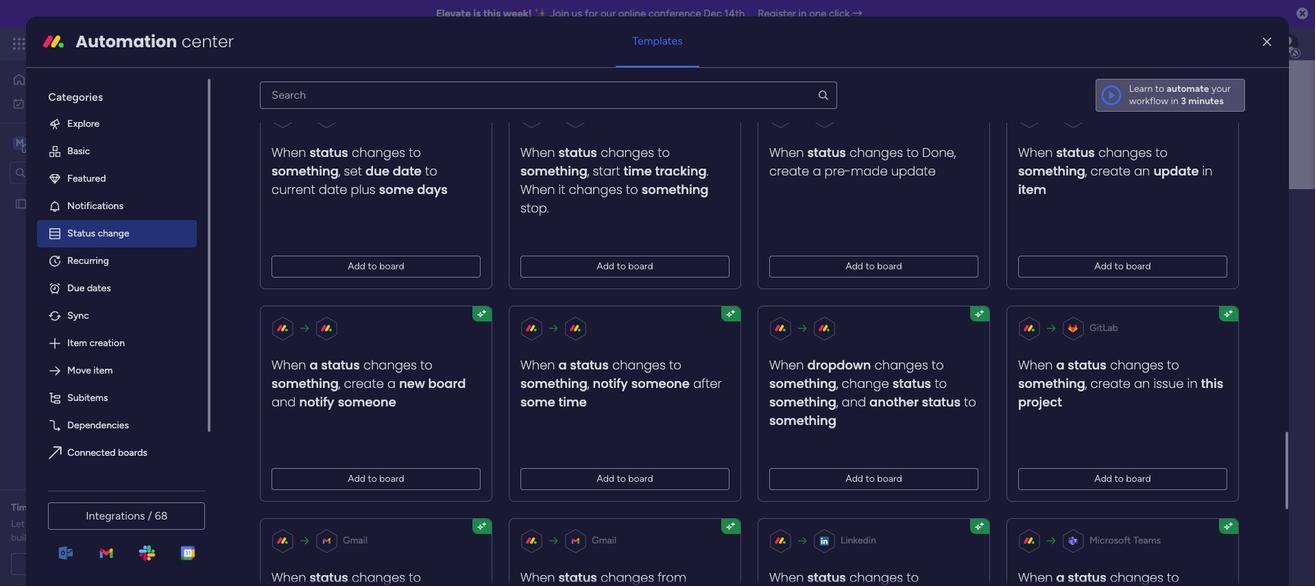 Task type: vqa. For each thing, say whether or not it's contained in the screenshot.


Task type: locate. For each thing, give the bounding box(es) containing it.
basic option
[[37, 138, 197, 165]]

us
[[572, 8, 582, 20]]

to inside 'when status changes to something , set due date'
[[409, 144, 421, 161]]

our inside time for an expert review let our experts review what you've built so far. free of charge
[[27, 518, 41, 530]]

change down dropdown
[[842, 375, 889, 392]]

test for public board icon within the test link
[[282, 341, 300, 353]]

after
[[693, 375, 722, 392]]

1 vertical spatial boards
[[118, 447, 147, 459]]

0 horizontal spatial main
[[32, 136, 56, 149]]

, inside when status changes to something , start time tracking
[[588, 162, 590, 180]]

categories list box
[[37, 79, 211, 494]]

dropdown
[[808, 356, 871, 374]]

0 horizontal spatial notify
[[300, 393, 335, 411]]

gitlab
[[1090, 322, 1118, 334]]

work right my
[[46, 97, 67, 109]]

option down featured
[[0, 191, 175, 194]]

0 horizontal spatial gmail
[[343, 535, 368, 546]]

monday work management
[[61, 36, 213, 51]]

what
[[109, 518, 130, 530]]

test down search in workspace field
[[32, 198, 50, 209]]

public board image down the workspace icon
[[14, 197, 27, 210]]

0 horizontal spatial boards
[[118, 447, 147, 459]]

main down due at top left
[[342, 194, 395, 225]]

someone inside when a status changes to something , create a new board and notify someone
[[338, 393, 396, 411]]

1 update from the left
[[891, 162, 936, 180]]

board for notify
[[629, 473, 653, 485]]

our up so
[[27, 518, 41, 530]]

our left the online
[[601, 8, 616, 20]]

0 vertical spatial some
[[379, 181, 414, 198]]

0 vertical spatial an
[[1134, 162, 1150, 180]]

some down due at top left
[[379, 181, 414, 198]]

create inside when status changes to something , create an update in item
[[1091, 162, 1131, 180]]

select product image
[[12, 37, 26, 51]]

time down test link
[[559, 393, 587, 411]]

set
[[344, 162, 362, 180]]

0 horizontal spatial update
[[891, 162, 936, 180]]

workspace image
[[13, 135, 27, 151]]

1 vertical spatial item
[[93, 365, 113, 376]]

some down test link
[[521, 393, 556, 411]]

, inside when a status changes to something , notify someone after some time
[[588, 375, 590, 392]]

something inside something stop.
[[642, 181, 709, 198]]

meeting
[[94, 558, 130, 570]]

0 horizontal spatial someone
[[338, 393, 396, 411]]

changes inside when a status changes to something , notify someone after some time
[[613, 356, 666, 374]]

2 horizontal spatial this
[[1201, 375, 1224, 392]]

board
[[380, 260, 405, 272], [629, 260, 653, 272], [877, 260, 902, 272], [1126, 260, 1151, 272], [428, 375, 466, 392], [380, 473, 405, 485], [629, 473, 653, 485], [877, 473, 902, 485], [1126, 473, 1151, 485]]

featured
[[67, 173, 106, 184]]

0 vertical spatial someone
[[632, 375, 690, 392]]

1 horizontal spatial when status changes to
[[770, 569, 919, 586]]

main right the workspace icon
[[32, 136, 56, 149]]

1 horizontal spatial date
[[393, 162, 422, 180]]

✨
[[534, 8, 547, 20]]

some inside when a status changes to something , notify someone after some time
[[521, 393, 556, 411]]

, inside when a status changes to something , create a new board and notify someone
[[339, 375, 341, 392]]

item inside option
[[93, 365, 113, 376]]

teams
[[1134, 535, 1161, 546]]

changes inside when a status changes to something , create a new board and notify someone
[[364, 356, 417, 374]]

option down 'connected boards'
[[37, 467, 197, 494]]

1 vertical spatial our
[[27, 518, 41, 530]]

date down set
[[319, 181, 348, 198]]

your
[[1212, 83, 1231, 94]]

an inside time for an expert review let our experts review what you've built so far. free of charge
[[50, 502, 61, 514]]

dates
[[87, 282, 111, 294]]

0 horizontal spatial change
[[98, 228, 129, 239]]

when status changes to something , set due date
[[272, 144, 422, 180]]

to
[[1155, 83, 1164, 94], [409, 144, 421, 161], [658, 144, 670, 161], [907, 144, 919, 161], [1156, 144, 1168, 161], [425, 162, 438, 180], [626, 181, 638, 198], [368, 260, 377, 272], [617, 260, 626, 272], [866, 260, 875, 272], [1115, 260, 1124, 272], [421, 356, 433, 374], [669, 356, 682, 374], [932, 356, 944, 374], [1167, 356, 1180, 374], [935, 375, 947, 392], [964, 393, 977, 411], [368, 473, 377, 485], [617, 473, 626, 485], [866, 473, 875, 485], [1115, 473, 1124, 485], [409, 569, 421, 586], [907, 569, 919, 586], [1167, 569, 1180, 586]]

to inside when status changes to something , start time tracking
[[658, 144, 670, 161]]

1 vertical spatial for
[[35, 502, 48, 514]]

item creation
[[67, 337, 125, 349]]

2 gmail from the left
[[592, 535, 617, 546]]

current
[[272, 181, 315, 198]]

add to board
[[348, 260, 405, 272], [597, 260, 653, 272], [846, 260, 902, 272], [1095, 260, 1151, 272], [348, 473, 405, 485], [597, 473, 653, 485], [846, 473, 902, 485], [1095, 473, 1151, 485]]

time right "start"
[[624, 162, 652, 180]]

main workspace inside workspace selection "element"
[[32, 136, 112, 149]]

change down notifications option
[[98, 228, 129, 239]]

main workspace down due at top left
[[342, 194, 518, 225]]

1 horizontal spatial change
[[842, 375, 889, 392]]

to inside changes to done, create a pre-made update
[[907, 144, 919, 161]]

when inside 'when status changes to something , set due date'
[[272, 144, 306, 161]]

sync option
[[37, 302, 197, 330]]

1 vertical spatial main
[[342, 194, 395, 225]]

→
[[852, 8, 863, 20]]

1 vertical spatial date
[[319, 181, 348, 198]]

0 vertical spatial time
[[624, 162, 652, 180]]

from
[[658, 569, 687, 586]]

board for time tracking
[[629, 260, 653, 272]]

0 vertical spatial item
[[1018, 181, 1047, 198]]

1 vertical spatial work
[[46, 97, 67, 109]]

a for schedule a meeting
[[87, 558, 92, 570]]

for right us
[[585, 8, 598, 20]]

of
[[82, 532, 91, 544]]

notify inside when a status changes to something , create a new board and notify someone
[[300, 393, 335, 411]]

1 horizontal spatial update
[[1154, 162, 1199, 180]]

something inside when status changes to something , create an update in item
[[1018, 162, 1086, 180]]

. when it changes to
[[521, 162, 709, 198]]

1 gmail from the left
[[343, 535, 368, 546]]

0 horizontal spatial item
[[93, 365, 113, 376]]

0 horizontal spatial time
[[559, 393, 587, 411]]

when status changes to
[[272, 569, 421, 586], [770, 569, 919, 586]]

0 vertical spatial notify
[[593, 375, 628, 392]]

something inside when a status changes to something , notify someone after some time
[[521, 375, 588, 392]]

this right issue
[[1201, 375, 1224, 392]]

boards right recent
[[296, 276, 330, 289]]

when inside when a status changes to something , notify someone after some time
[[521, 356, 555, 374]]

notifications option
[[37, 193, 197, 220]]

1 vertical spatial time
[[559, 393, 587, 411]]

0 horizontal spatial for
[[35, 502, 48, 514]]

2 vertical spatial this
[[1201, 375, 1224, 392]]

gmail for changes to
[[343, 535, 368, 546]]

creation
[[89, 337, 125, 349]]

1 horizontal spatial notify
[[593, 375, 628, 392]]

one
[[809, 8, 827, 20]]

work inside "button"
[[46, 97, 67, 109]]

click
[[829, 8, 850, 20]]

0 vertical spatial boards
[[296, 276, 330, 289]]

update
[[891, 162, 936, 180], [1154, 162, 1199, 180]]

status change option
[[37, 220, 197, 247]]

test down boards
[[282, 341, 300, 353]]

work right monday
[[111, 36, 135, 51]]

gmail for changes from
[[592, 535, 617, 546]]

dependencies option
[[37, 412, 197, 439]]

integrations
[[86, 509, 145, 522]]

add
[[348, 260, 366, 272], [597, 260, 615, 272], [846, 260, 864, 272], [1095, 260, 1112, 272], [348, 473, 366, 485], [597, 473, 615, 485], [846, 473, 864, 485], [1095, 473, 1112, 485]]

add to board for notify
[[597, 473, 653, 485]]

test
[[32, 198, 50, 209], [282, 341, 300, 353]]

and
[[291, 309, 306, 321], [272, 393, 296, 411], [842, 393, 866, 411]]

1 horizontal spatial test
[[282, 341, 300, 353]]

1 horizontal spatial someone
[[632, 375, 690, 392]]

0 horizontal spatial public board image
[[14, 197, 27, 210]]

1 vertical spatial some
[[521, 393, 556, 411]]

when status changes to for linkedin
[[770, 569, 919, 586]]

2 when status changes to from the left
[[770, 569, 919, 586]]

connected
[[67, 447, 116, 459]]

help button
[[1199, 547, 1247, 570]]

add for update
[[1095, 260, 1112, 272]]

add to board for this project
[[1095, 473, 1151, 485]]

add to board button for new board
[[272, 468, 481, 490]]

work for my
[[46, 97, 67, 109]]

conference
[[649, 8, 701, 20]]

0 vertical spatial main
[[32, 136, 56, 149]]

0 horizontal spatial when status changes to
[[272, 569, 421, 586]]

1 horizontal spatial main workspace
[[342, 194, 518, 225]]

board for new board
[[380, 473, 405, 485]]

this right recently
[[457, 309, 473, 321]]

search image
[[817, 89, 829, 101]]

None search field
[[260, 81, 837, 109]]

1 vertical spatial notify
[[300, 393, 335, 411]]

date
[[393, 162, 422, 180], [319, 181, 348, 198]]

main workspace down "explore" on the left top
[[32, 136, 112, 149]]

gmail
[[343, 535, 368, 546], [592, 535, 617, 546]]

this right is
[[483, 8, 501, 20]]

, inside when a status changes to something , create an issue in
[[1086, 375, 1087, 392]]

boards
[[258, 309, 288, 321]]

when
[[272, 144, 306, 161], [521, 144, 555, 161], [770, 144, 804, 161], [1018, 144, 1053, 161], [521, 181, 555, 198], [272, 356, 306, 374], [521, 356, 555, 374], [770, 356, 804, 374], [1018, 356, 1053, 374], [272, 569, 306, 586], [521, 569, 555, 586], [770, 569, 804, 586], [1018, 569, 1053, 586]]

and inside when a status changes to something , create a new board and notify someone
[[272, 393, 296, 411]]

1 horizontal spatial boards
[[296, 276, 330, 289]]

changes inside when status changes to something , start time tracking
[[601, 144, 654, 161]]

1 horizontal spatial some
[[521, 393, 556, 411]]

in inside when status changes to something , create an update in item
[[1203, 162, 1213, 180]]

1 horizontal spatial for
[[585, 8, 598, 20]]

to inside . when it changes to
[[626, 181, 638, 198]]

0 vertical spatial review
[[94, 502, 124, 514]]

0 horizontal spatial this
[[457, 309, 473, 321]]

in inside your workflow in
[[1171, 95, 1178, 107]]

public board image
[[14, 197, 27, 210], [259, 339, 274, 355]]

1 horizontal spatial public board image
[[259, 339, 274, 355]]

schedule a meeting button
[[11, 553, 164, 575]]

create
[[770, 162, 810, 180], [1091, 162, 1131, 180], [344, 375, 384, 392], [1091, 375, 1131, 392]]

when inside when a status changes to something , create an issue in
[[1018, 356, 1053, 374]]

a inside when a status changes to something , create an issue in
[[1057, 356, 1065, 374]]

review up what
[[94, 502, 124, 514]]

something inside when status changes to something , start time tracking
[[521, 162, 588, 180]]

move item option
[[37, 357, 197, 385]]

1 vertical spatial option
[[37, 467, 197, 494]]

an inside when a status changes to something , create an issue in
[[1134, 375, 1150, 392]]

and inside when dropdown changes to something , change status to something , and another status to something
[[842, 393, 866, 411]]

workspace inside "element"
[[58, 136, 112, 149]]

1 vertical spatial someone
[[338, 393, 396, 411]]

boards down dependencies option
[[118, 447, 147, 459]]

0 horizontal spatial some
[[379, 181, 414, 198]]

experts
[[44, 518, 76, 530]]

my work
[[30, 97, 67, 109]]

0 horizontal spatial our
[[27, 518, 41, 530]]

review up the of
[[78, 518, 106, 530]]

change inside option
[[98, 228, 129, 239]]

1 horizontal spatial item
[[1018, 181, 1047, 198]]

, inside when status changes to something , create an update in item
[[1086, 162, 1087, 180]]

1 vertical spatial review
[[78, 518, 106, 530]]

issue
[[1154, 375, 1184, 392]]

when inside when a status changes to something , create a new board and notify someone
[[272, 356, 306, 374]]

0 horizontal spatial main workspace
[[32, 136, 112, 149]]

time inside when status changes to something , start time tracking
[[624, 162, 652, 180]]

/
[[148, 509, 152, 522]]

,
[[339, 162, 341, 180], [588, 162, 590, 180], [1086, 162, 1087, 180], [339, 375, 341, 392], [588, 375, 590, 392], [837, 375, 838, 392], [1086, 375, 1087, 392], [837, 393, 838, 411]]

and for when a status changes to something , create a new board and notify someone
[[272, 393, 296, 411]]

add to board button for update
[[1018, 256, 1228, 278]]

add to board button for notify
[[521, 468, 730, 490]]

0 vertical spatial work
[[111, 36, 135, 51]]

dec
[[704, 8, 722, 20]]

to current date plus
[[272, 162, 438, 198]]

1 vertical spatial this
[[457, 309, 473, 321]]

0 vertical spatial date
[[393, 162, 422, 180]]

2 vertical spatial an
[[50, 502, 61, 514]]

far.
[[45, 532, 58, 544]]

0 vertical spatial this
[[483, 8, 501, 20]]

0 horizontal spatial work
[[46, 97, 67, 109]]

automation  center image
[[43, 31, 65, 53]]

to inside to current date plus
[[425, 162, 438, 180]]

board inside when a status changes to something , create a new board and notify someone
[[428, 375, 466, 392]]

workflow
[[1129, 95, 1169, 107]]

create inside when a status changes to something , create an issue in
[[1091, 375, 1131, 392]]

recurring option
[[37, 247, 197, 275]]

explore option
[[37, 110, 197, 138]]

add to board for update
[[1095, 260, 1151, 272]]

status
[[310, 144, 349, 161], [559, 144, 597, 161], [808, 144, 846, 161], [1057, 144, 1095, 161], [321, 356, 360, 374], [570, 356, 609, 374], [1068, 356, 1107, 374], [893, 375, 932, 392], [922, 393, 961, 411], [310, 569, 349, 586], [559, 569, 597, 586], [808, 569, 846, 586], [1068, 569, 1107, 586]]

test inside list box
[[32, 198, 50, 209]]

public board image down boards
[[259, 339, 274, 355]]

, inside 'when status changes to something , set due date'
[[339, 162, 341, 180]]

0 horizontal spatial test
[[32, 198, 50, 209]]

Search for a column type search field
[[260, 81, 837, 109]]

boards for connected boards
[[118, 447, 147, 459]]

time
[[624, 162, 652, 180], [559, 393, 587, 411]]

1 vertical spatial change
[[842, 375, 889, 392]]

boards and dashboards you visited recently in this workspace
[[258, 309, 522, 321]]

0 horizontal spatial date
[[319, 181, 348, 198]]

add for this project
[[1095, 473, 1112, 485]]

2 update from the left
[[1154, 162, 1199, 180]]

0 vertical spatial test
[[32, 198, 50, 209]]

home
[[32, 73, 58, 85]]

something inside 'when status changes to something , set due date'
[[272, 162, 339, 180]]

boards
[[296, 276, 330, 289], [118, 447, 147, 459]]

main workspace
[[32, 136, 112, 149], [342, 194, 518, 225]]

test for public board icon within the 'test' list box
[[32, 198, 50, 209]]

add to board for status
[[846, 473, 902, 485]]

monday
[[61, 36, 108, 51]]

1 horizontal spatial gmail
[[592, 535, 617, 546]]

expert
[[63, 502, 92, 514]]

when status changes to something , create an update in item
[[1018, 144, 1213, 198]]

changes
[[352, 144, 406, 161], [601, 144, 654, 161], [850, 144, 903, 161], [1099, 144, 1152, 161], [569, 181, 623, 198], [364, 356, 417, 374], [613, 356, 666, 374], [875, 356, 928, 374], [1110, 356, 1164, 374], [352, 569, 406, 586], [601, 569, 654, 586], [850, 569, 903, 586], [1110, 569, 1164, 586]]

recent
[[258, 276, 294, 289]]

a inside when a status changes to something , notify someone after some time
[[559, 356, 567, 374]]

1 vertical spatial public board image
[[259, 339, 274, 355]]

an
[[1134, 162, 1150, 180], [1134, 375, 1150, 392], [50, 502, 61, 514]]

1 vertical spatial test
[[282, 341, 300, 353]]

some
[[379, 181, 414, 198], [521, 393, 556, 411]]

changes inside changes to done, create a pre-made update
[[850, 144, 903, 161]]

status inside 'when status changes to something , set due date'
[[310, 144, 349, 161]]

microsoft
[[1090, 535, 1131, 546]]

0 vertical spatial workspace
[[58, 136, 112, 149]]

0 vertical spatial our
[[601, 8, 616, 20]]

center
[[182, 30, 234, 53]]

date up 'some days'
[[393, 162, 422, 180]]

item inside when status changes to something , create an update in item
[[1018, 181, 1047, 198]]

to inside when a status changes to something , notify someone after some time
[[669, 356, 682, 374]]

due dates option
[[37, 275, 197, 302]]

create inside changes to done, create a pre-made update
[[770, 162, 810, 180]]

my work button
[[8, 92, 147, 114]]

0 vertical spatial change
[[98, 228, 129, 239]]

integrations / 68 button
[[48, 503, 205, 530]]

a inside schedule a meeting button
[[87, 558, 92, 570]]

someone
[[632, 375, 690, 392], [338, 393, 396, 411]]

recurring
[[67, 255, 109, 267]]

schedule a meeting
[[45, 558, 130, 570]]

time inside when a status changes to something , notify someone after some time
[[559, 393, 587, 411]]

68
[[155, 509, 168, 522]]

add to board for new board
[[348, 473, 405, 485]]

0 vertical spatial main workspace
[[32, 136, 112, 149]]

review
[[94, 502, 124, 514], [78, 518, 106, 530]]

boards inside option
[[118, 447, 147, 459]]

0 vertical spatial public board image
[[14, 197, 27, 210]]

1 horizontal spatial work
[[111, 36, 135, 51]]

for
[[585, 8, 598, 20], [35, 502, 48, 514]]

add for time tracking
[[597, 260, 615, 272]]

workspace selection element
[[13, 135, 115, 153]]

1 vertical spatial an
[[1134, 375, 1150, 392]]

1 horizontal spatial time
[[624, 162, 652, 180]]

option
[[0, 191, 175, 194], [37, 467, 197, 494]]

learn
[[1129, 83, 1153, 94]]

for right time
[[35, 502, 48, 514]]

time
[[11, 502, 33, 514]]

1 when status changes to from the left
[[272, 569, 421, 586]]



Task type: describe. For each thing, give the bounding box(es) containing it.
board for status
[[877, 473, 902, 485]]

change inside when dropdown changes to something , change status to something , and another status to something
[[842, 375, 889, 392]]

1 horizontal spatial our
[[601, 8, 616, 20]]

explore
[[67, 118, 100, 129]]

stop.
[[521, 199, 549, 217]]

1 vertical spatial workspace
[[400, 194, 518, 225]]

0 vertical spatial option
[[0, 191, 175, 194]]

item
[[67, 337, 87, 349]]

add to board button for time tracking
[[521, 256, 730, 278]]

you
[[361, 309, 377, 321]]

project
[[1018, 393, 1062, 411]]

plans
[[259, 38, 281, 49]]

integrations / 68
[[86, 509, 168, 522]]

this project
[[1018, 375, 1224, 411]]

changes inside when status changes to something , create an update in item
[[1099, 144, 1152, 161]]

you've
[[132, 518, 160, 530]]

move
[[67, 365, 91, 376]]

permissions
[[409, 276, 467, 289]]

test list box
[[0, 189, 175, 400]]

when inside when dropdown changes to something , change status to something , and another status to something
[[770, 356, 804, 374]]

it
[[559, 181, 566, 198]]

a inside changes to done, create a pre-made update
[[813, 162, 821, 180]]

add to board button for due date
[[272, 256, 481, 278]]

date inside 'when status changes to something , set due date'
[[393, 162, 422, 180]]

join
[[550, 8, 569, 20]]

my
[[30, 97, 43, 109]]

add to board for due date
[[348, 260, 405, 272]]

2 vertical spatial workspace
[[475, 309, 522, 321]]

.
[[707, 162, 709, 180]]

add to board button for status
[[770, 468, 979, 490]]

changes to done, create a pre-made update
[[770, 144, 956, 180]]

status inside when a status changes to something , create an issue in
[[1068, 356, 1107, 374]]

when a status changes to
[[1018, 569, 1180, 586]]

someone inside when a status changes to something , notify someone after some time
[[632, 375, 690, 392]]

add for due date
[[348, 260, 366, 272]]

another
[[870, 393, 919, 411]]

start
[[593, 162, 620, 180]]

elevate is this week! ✨ join us for our online conference dec 14th
[[436, 8, 745, 20]]

register in one click →
[[758, 8, 863, 20]]

categories
[[48, 90, 103, 103]]

let
[[11, 518, 25, 530]]

main inside workspace selection "element"
[[32, 136, 56, 149]]

1 horizontal spatial main
[[342, 194, 395, 225]]

days
[[417, 181, 448, 198]]

0 vertical spatial for
[[585, 8, 598, 20]]

your workflow in
[[1129, 83, 1231, 107]]

members
[[346, 276, 392, 289]]

public board image inside 'test' list box
[[14, 197, 27, 210]]

board for this project
[[1126, 473, 1151, 485]]

date inside to current date plus
[[319, 181, 348, 198]]

free
[[61, 532, 80, 544]]

an inside when status changes to something , create an update in item
[[1134, 162, 1150, 180]]

status change
[[67, 228, 129, 239]]

update inside when status changes to something , create an update in item
[[1154, 162, 1199, 180]]

microsoft teams
[[1090, 535, 1161, 546]]

see plans
[[240, 38, 281, 49]]

3 minutes
[[1181, 95, 1224, 107]]

when inside . when it changes to
[[521, 181, 555, 198]]

learn to automate
[[1129, 83, 1209, 94]]

online
[[618, 8, 646, 20]]

changes inside when a status changes to something , create an issue in
[[1110, 356, 1164, 374]]

management
[[138, 36, 213, 51]]

work for monday
[[111, 36, 135, 51]]

subitems option
[[37, 385, 197, 412]]

done,
[[923, 144, 956, 161]]

changes inside 'when status changes to something , set due date'
[[352, 144, 406, 161]]

automate
[[1167, 83, 1209, 94]]

see
[[240, 38, 256, 49]]

a for when a status changes to something , create an issue in
[[1057, 356, 1065, 374]]

dependencies
[[67, 420, 129, 431]]

connected boards
[[67, 447, 147, 459]]

board for update
[[1126, 260, 1151, 272]]

automation center
[[76, 30, 234, 53]]

to inside when status changes to something , create an update in item
[[1156, 144, 1168, 161]]

add for status
[[846, 473, 864, 485]]

categories heading
[[37, 79, 197, 110]]

tracking
[[655, 162, 707, 180]]

plus
[[351, 181, 376, 198]]

Main workspace field
[[339, 194, 1260, 225]]

this inside 'this project'
[[1201, 375, 1224, 392]]

public board image inside test link
[[259, 339, 274, 355]]

status
[[67, 228, 95, 239]]

3
[[1181, 95, 1186, 107]]

register in one click → link
[[758, 8, 863, 20]]

status inside when status changes to something , create an update in item
[[1057, 144, 1095, 161]]

move item
[[67, 365, 113, 376]]

something inside when a status changes to something , create a new board and notify someone
[[272, 375, 339, 392]]

when status changes to for gmail
[[272, 569, 421, 586]]

and for when dropdown changes to something , change status to something , and another status to something
[[842, 393, 866, 411]]

minutes
[[1188, 95, 1224, 107]]

help
[[1210, 552, 1235, 565]]

notify inside when a status changes to something , notify someone after some time
[[593, 375, 628, 392]]

dashboards
[[309, 309, 359, 321]]

add for notify
[[597, 473, 615, 485]]

some days
[[379, 181, 448, 198]]

when inside when status changes to something , start time tracking
[[521, 144, 555, 161]]

featured option
[[37, 165, 197, 193]]

recently
[[410, 309, 445, 321]]

add to board button for this project
[[1018, 468, 1228, 490]]

week!
[[503, 8, 532, 20]]

connected boards option
[[37, 439, 197, 467]]

a for when a status changes to something , notify someone after some time
[[559, 356, 567, 374]]

when a status changes to something , create an issue in
[[1018, 356, 1201, 392]]

a for when a status changes to something , create a new board and notify someone
[[310, 356, 318, 374]]

when status changes to something , start time tracking
[[521, 144, 707, 180]]

home button
[[8, 69, 147, 91]]

elevate
[[436, 8, 471, 20]]

in inside when a status changes to something , create an issue in
[[1188, 375, 1198, 392]]

when status changes from
[[521, 569, 687, 586]]

changes inside when dropdown changes to something , change status to something , and another status to something
[[875, 356, 928, 374]]

linkedin
[[841, 535, 876, 546]]

Search in workspace field
[[29, 165, 115, 180]]

board for due date
[[380, 260, 405, 272]]

sync
[[67, 310, 89, 321]]

item creation option
[[37, 330, 197, 357]]

status inside when a status changes to something , notify someone after some time
[[570, 356, 609, 374]]

to inside when a status changes to something , create an issue in
[[1167, 356, 1180, 374]]

automation
[[76, 30, 177, 53]]

when status
[[770, 144, 846, 161]]

for inside time for an expert review let our experts review what you've built so far. free of charge
[[35, 502, 48, 514]]

add to board for time tracking
[[597, 260, 653, 272]]

status inside when status changes to something , start time tracking
[[559, 144, 597, 161]]

built
[[11, 532, 30, 544]]

add for new board
[[348, 473, 366, 485]]

brad klo image
[[1277, 33, 1299, 55]]

create inside when a status changes to something , create a new board and notify someone
[[344, 375, 384, 392]]

is
[[473, 8, 481, 20]]

1 vertical spatial main workspace
[[342, 194, 518, 225]]

subitems
[[67, 392, 108, 404]]

1 horizontal spatial this
[[483, 8, 501, 20]]

14th
[[724, 8, 745, 20]]

made
[[851, 162, 888, 180]]

when inside when status changes to something , create an update in item
[[1018, 144, 1053, 161]]

see plans button
[[221, 34, 287, 54]]

changes inside . when it changes to
[[569, 181, 623, 198]]

to inside when a status changes to something , create a new board and notify someone
[[421, 356, 433, 374]]

update inside changes to done, create a pre-made update
[[891, 162, 936, 180]]

a for when a status changes to
[[1057, 569, 1065, 586]]

status inside when a status changes to something , create a new board and notify someone
[[321, 356, 360, 374]]

something inside when a status changes to something , create an issue in
[[1018, 375, 1086, 392]]

boards for recent boards
[[296, 276, 330, 289]]

notifications
[[67, 200, 123, 212]]



